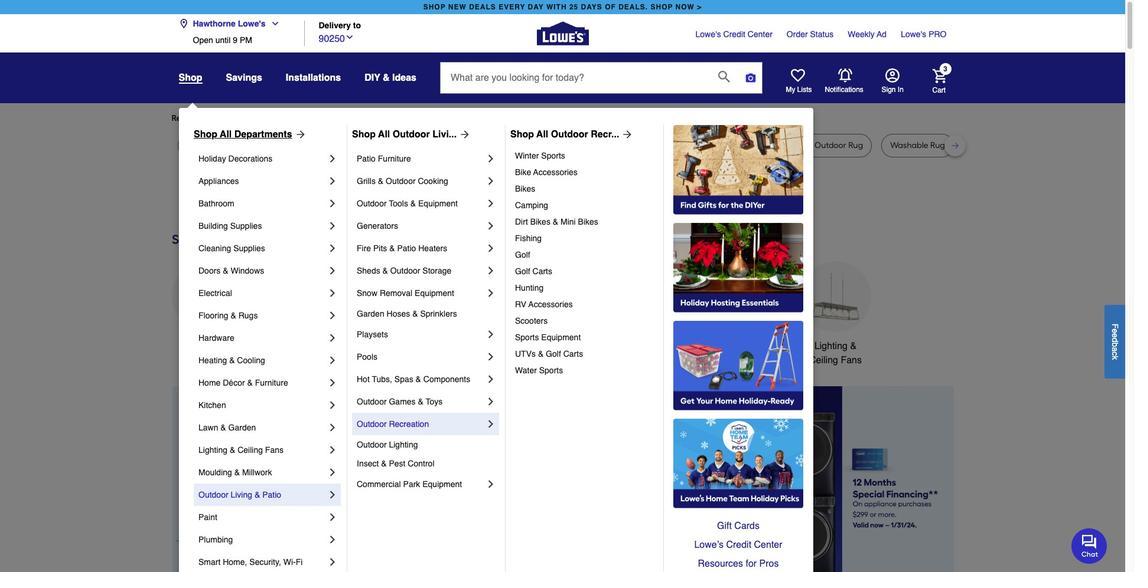 Task type: locate. For each thing, give the bounding box(es) containing it.
1 horizontal spatial allen
[[588, 141, 606, 151]]

1 vertical spatial supplies
[[233, 244, 265, 253]]

1 horizontal spatial tools
[[569, 341, 591, 352]]

0 vertical spatial kitchen
[[443, 341, 474, 352]]

0 horizontal spatial for
[[267, 113, 277, 123]]

chevron right image for sheds & outdoor storage
[[485, 265, 497, 277]]

for left pros
[[746, 559, 757, 570]]

1 horizontal spatial bathroom
[[635, 341, 676, 352]]

shop new deals every day with 25 days of deals. shop now > link
[[421, 0, 704, 14]]

sports down utvs & golf carts
[[539, 366, 563, 376]]

arrow right image inside shop all outdoor recr... link
[[619, 129, 633, 141]]

outdoor up desk
[[393, 129, 430, 140]]

1 horizontal spatial kitchen
[[443, 341, 474, 352]]

1 horizontal spatial and
[[608, 141, 623, 151]]

camera image
[[745, 72, 757, 84]]

lowe's for lowe's pro
[[901, 30, 926, 39]]

1 rug from the left
[[186, 141, 201, 151]]

2 vertical spatial patio
[[262, 491, 281, 500]]

0 vertical spatial carts
[[533, 267, 552, 276]]

sports equipment
[[515, 333, 581, 343]]

credit inside lowe's credit center link
[[726, 540, 751, 551]]

all for shop all outdoor recr...
[[536, 129, 548, 140]]

days
[[581, 3, 602, 11]]

ceiling
[[809, 356, 838, 366], [238, 446, 263, 455]]

2 washable from the left
[[890, 141, 928, 151]]

electrical
[[198, 289, 232, 298]]

0 vertical spatial fans
[[841, 356, 862, 366]]

arrow right image
[[292, 129, 306, 141], [932, 490, 944, 502]]

appliances link
[[198, 170, 327, 193]]

chevron right image for moulding & millwork
[[327, 467, 338, 479]]

2 horizontal spatial shop
[[510, 129, 534, 140]]

0 vertical spatial credit
[[723, 30, 745, 39]]

2 vertical spatial sports
[[539, 366, 563, 376]]

chevron right image for grills & outdoor cooking
[[485, 175, 497, 187]]

allen and roth area rug
[[469, 141, 561, 151]]

1 vertical spatial tools
[[569, 341, 591, 352]]

outdoor down hot
[[357, 398, 387, 407]]

0 vertical spatial smart
[[719, 341, 744, 352]]

roth up bike accessories link in the top of the page
[[625, 141, 643, 151]]

home décor & furniture
[[198, 379, 288, 388]]

patio for outdoor living & patio
[[262, 491, 281, 500]]

patio up the sheds & outdoor storage
[[397, 244, 416, 253]]

1 vertical spatial golf
[[515, 267, 530, 276]]

d
[[1111, 338, 1120, 343]]

patio
[[357, 154, 376, 164], [397, 244, 416, 253], [262, 491, 281, 500]]

supplies inside "link"
[[230, 222, 262, 231]]

garden hoses & sprinklers
[[357, 310, 457, 319]]

allen right desk
[[469, 141, 488, 151]]

arrow right image inside shop all outdoor livi... link
[[457, 129, 471, 141]]

bikes link
[[515, 181, 655, 197]]

chevron right image for electrical
[[327, 288, 338, 299]]

1 vertical spatial ceiling
[[238, 446, 263, 455]]

0 vertical spatial lighting & ceiling fans
[[809, 341, 862, 366]]

winter sports
[[515, 151, 565, 161]]

diy
[[365, 73, 380, 83]]

all for shop all departments
[[220, 129, 232, 140]]

1 vertical spatial decorations
[[361, 356, 412, 366]]

patio down furniture
[[357, 154, 376, 164]]

you left more
[[279, 113, 293, 123]]

for up "departments"
[[267, 113, 277, 123]]

you for more suggestions for you
[[384, 113, 398, 123]]

supplies for cleaning supplies
[[233, 244, 265, 253]]

every
[[499, 3, 525, 11]]

searches
[[230, 113, 265, 123]]

1 and from the left
[[490, 141, 505, 151]]

kitchen up the lawn
[[198, 401, 226, 411]]

delivery
[[319, 21, 351, 30]]

0 horizontal spatial patio
[[262, 491, 281, 500]]

appliances button
[[172, 262, 242, 354]]

0 horizontal spatial arrow right image
[[292, 129, 306, 141]]

1 horizontal spatial area
[[526, 141, 544, 151]]

supplies inside "link"
[[233, 244, 265, 253]]

commercial
[[357, 480, 401, 490]]

90250
[[319, 33, 345, 44]]

center for lowe's credit center
[[754, 540, 782, 551]]

garden up lighting & ceiling fans link
[[228, 424, 256, 433]]

lowe's pro
[[901, 30, 947, 39]]

smart for smart home, security, wi-fi
[[198, 558, 221, 568]]

0 vertical spatial patio
[[357, 154, 376, 164]]

chevron right image for flooring & rugs
[[327, 310, 338, 322]]

you for recommended searches for you
[[279, 113, 293, 123]]

notifications
[[825, 86, 864, 94]]

water
[[515, 366, 537, 376]]

outdoor up snow removal equipment at the bottom left of the page
[[390, 266, 420, 276]]

0 horizontal spatial lowe's
[[238, 19, 266, 28]]

chevron right image for generators
[[485, 220, 497, 232]]

decorations
[[228, 154, 272, 164], [361, 356, 412, 366]]

3 area from the left
[[727, 141, 744, 151]]

2 horizontal spatial area
[[727, 141, 744, 151]]

garden up playsets
[[357, 310, 384, 319]]

kitchen inside button
[[443, 341, 474, 352]]

decorations inside button
[[361, 356, 412, 366]]

1 roth from the left
[[507, 141, 524, 151]]

1 arrow right image from the left
[[457, 129, 471, 141]]

chevron right image for outdoor games & toys
[[485, 396, 497, 408]]

sports inside 'link'
[[539, 366, 563, 376]]

hunting
[[515, 284, 544, 293]]

toys
[[426, 398, 443, 407]]

equipment
[[418, 199, 458, 209], [415, 289, 454, 298], [541, 333, 581, 343], [544, 356, 589, 366], [422, 480, 462, 490]]

appliances up heating
[[184, 341, 230, 352]]

patio for fire pits & patio heaters
[[397, 244, 416, 253]]

1 allen from the left
[[469, 141, 488, 151]]

1 vertical spatial garden
[[228, 424, 256, 433]]

1 horizontal spatial lowe's
[[696, 30, 721, 39]]

windows
[[231, 266, 264, 276]]

3 shop from the left
[[510, 129, 534, 140]]

0 horizontal spatial all
[[220, 129, 232, 140]]

tools up water sports 'link'
[[569, 341, 591, 352]]

3 all from the left
[[536, 129, 548, 140]]

carts down sports equipment link
[[563, 350, 583, 359]]

outdoor inside the outdoor tools & equipment
[[532, 341, 567, 352]]

shop up 5x8
[[194, 129, 217, 140]]

all up winter sports
[[536, 129, 548, 140]]

0 vertical spatial garden
[[357, 310, 384, 319]]

credit inside the lowe's credit center link
[[723, 30, 745, 39]]

weekly
[[848, 30, 875, 39]]

arrow right image for shop all outdoor recr...
[[619, 129, 633, 141]]

1 horizontal spatial patio
[[357, 154, 376, 164]]

1 vertical spatial home
[[198, 379, 221, 388]]

0 vertical spatial sports
[[541, 151, 565, 161]]

1 vertical spatial outdoor tools & equipment
[[532, 341, 600, 366]]

1 horizontal spatial shop
[[651, 3, 673, 11]]

outdoor tools & equipment link
[[357, 193, 485, 215]]

lighting & ceiling fans button
[[800, 262, 871, 368]]

1 horizontal spatial ceiling
[[809, 356, 838, 366]]

1 vertical spatial arrow right image
[[932, 490, 944, 502]]

bathroom inside button
[[635, 341, 676, 352]]

kitchen
[[443, 341, 474, 352], [198, 401, 226, 411]]

0 horizontal spatial washable
[[687, 141, 725, 151]]

& inside "link"
[[223, 266, 228, 276]]

1 horizontal spatial smart
[[719, 341, 744, 352]]

outdoor down moulding
[[198, 491, 228, 500]]

chevron right image
[[327, 175, 338, 187], [327, 198, 338, 210], [485, 220, 497, 232], [327, 243, 338, 255], [485, 243, 497, 255], [327, 265, 338, 277], [485, 265, 497, 277], [485, 288, 497, 299], [327, 310, 338, 322], [327, 333, 338, 344], [327, 355, 338, 367], [485, 396, 497, 408], [327, 445, 338, 457], [327, 467, 338, 479], [485, 479, 497, 491], [327, 490, 338, 502], [327, 535, 338, 546]]

fishing
[[515, 234, 542, 243]]

credit for lowe's
[[723, 30, 745, 39]]

credit for lowe's
[[726, 540, 751, 551]]

0 vertical spatial furniture
[[378, 154, 411, 164]]

furniture up kitchen link
[[255, 379, 288, 388]]

kitchen for kitchen
[[198, 401, 226, 411]]

you up shop all outdoor livi...
[[384, 113, 398, 123]]

1 horizontal spatial lighting & ceiling fans
[[809, 341, 862, 366]]

0 horizontal spatial shop
[[194, 129, 217, 140]]

2 allen from the left
[[588, 141, 606, 151]]

flooring
[[198, 311, 228, 321]]

appliances
[[198, 177, 239, 186], [184, 341, 230, 352]]

dirt bikes & mini bikes link
[[515, 214, 655, 230]]

chevron right image for lighting & ceiling fans
[[327, 445, 338, 457]]

credit up resources for pros link
[[726, 540, 751, 551]]

patio up the "paint" "link" on the left bottom
[[262, 491, 281, 500]]

hot tubs, spas & components link
[[357, 369, 485, 391]]

get your home holiday-ready. image
[[673, 321, 803, 411]]

washable for washable rug
[[890, 141, 928, 151]]

cleaning supplies
[[198, 244, 265, 253]]

& inside button
[[383, 73, 390, 83]]

outdoor
[[815, 141, 846, 151]]

0 horizontal spatial furniture
[[255, 379, 288, 388]]

None search field
[[440, 62, 763, 105]]

roth for rug
[[625, 141, 643, 151]]

lowe's credit center link
[[696, 28, 773, 40]]

sports up utvs
[[515, 333, 539, 343]]

golf down sports equipment at the bottom of page
[[546, 350, 561, 359]]

golf for golf
[[515, 250, 530, 260]]

0 vertical spatial outdoor tools & equipment
[[357, 199, 458, 209]]

lowe's home improvement logo image
[[537, 7, 589, 59]]

chevron right image for holiday decorations
[[327, 153, 338, 165]]

kitchen for kitchen faucets
[[443, 341, 474, 352]]

chevron right image for appliances
[[327, 175, 338, 187]]

accessories down winter sports
[[533, 168, 578, 177]]

2 you from the left
[[384, 113, 398, 123]]

0 horizontal spatial outdoor tools & equipment
[[357, 199, 458, 209]]

scooters link
[[515, 313, 655, 330]]

shop down more suggestions for you link
[[352, 129, 376, 140]]

arrow right image for shop all outdoor livi...
[[457, 129, 471, 141]]

1 horizontal spatial garden
[[357, 310, 384, 319]]

0 horizontal spatial roth
[[507, 141, 524, 151]]

2 horizontal spatial lowe's
[[901, 30, 926, 39]]

shop 25 days of deals by category image
[[172, 230, 954, 250]]

heaters
[[418, 244, 447, 253]]

pros
[[759, 559, 779, 570]]

0 vertical spatial home
[[747, 341, 772, 352]]

and for allen and roth rug
[[608, 141, 623, 151]]

of
[[605, 3, 616, 11]]

2 horizontal spatial patio
[[397, 244, 416, 253]]

cooling
[[237, 356, 265, 366]]

commercial park equipment
[[357, 480, 462, 490]]

0 horizontal spatial area
[[302, 141, 320, 151]]

0 horizontal spatial fans
[[265, 446, 284, 455]]

supplies up cleaning supplies
[[230, 222, 262, 231]]

arrow right image
[[457, 129, 471, 141], [619, 129, 633, 141]]

chevron right image for hardware
[[327, 333, 338, 344]]

1 all from the left
[[220, 129, 232, 140]]

arrow right image up winter sports link
[[619, 129, 633, 141]]

outdoor down patio furniture
[[386, 177, 416, 186]]

commercial park equipment link
[[357, 474, 485, 496]]

2 and from the left
[[608, 141, 623, 151]]

decorations down rug rug
[[228, 154, 272, 164]]

chevron right image for playsets
[[485, 329, 497, 341]]

lowe's left 'pro' on the top right
[[901, 30, 926, 39]]

shop left the now
[[651, 3, 673, 11]]

1 horizontal spatial all
[[378, 129, 390, 140]]

1 shop from the left
[[194, 129, 217, 140]]

diy & ideas
[[365, 73, 416, 83]]

0 vertical spatial tools
[[389, 199, 408, 209]]

until
[[215, 35, 231, 45]]

tools down grills & outdoor cooking
[[389, 199, 408, 209]]

0 horizontal spatial and
[[490, 141, 505, 151]]

security,
[[249, 558, 281, 568]]

dirt bikes & mini bikes
[[515, 217, 598, 227]]

outdoor tools & equipment inside outdoor tools & equipment "button"
[[532, 341, 600, 366]]

location image
[[179, 19, 188, 28]]

2 roth from the left
[[625, 141, 643, 151]]

0 vertical spatial ceiling
[[809, 356, 838, 366]]

smart inside button
[[719, 341, 744, 352]]

2 horizontal spatial for
[[746, 559, 757, 570]]

0 horizontal spatial arrow right image
[[457, 129, 471, 141]]

0 horizontal spatial carts
[[533, 267, 552, 276]]

hawthorne
[[193, 19, 236, 28]]

1 vertical spatial carts
[[563, 350, 583, 359]]

holiday decorations link
[[198, 148, 327, 170]]

sports up bike accessories
[[541, 151, 565, 161]]

1 horizontal spatial outdoor tools & equipment
[[532, 341, 600, 366]]

golf up the hunting
[[515, 267, 530, 276]]

lowe's up pm
[[238, 19, 266, 28]]

outdoor living & patio
[[198, 491, 281, 500]]

center left order
[[748, 30, 773, 39]]

chevron right image for kitchen
[[327, 400, 338, 412]]

supplies up windows
[[233, 244, 265, 253]]

outdoor down grills at the left top
[[357, 199, 387, 209]]

sports
[[541, 151, 565, 161], [515, 333, 539, 343], [539, 366, 563, 376]]

0 horizontal spatial bathroom
[[198, 199, 234, 209]]

center up pros
[[754, 540, 782, 551]]

kitchen faucets button
[[441, 262, 512, 354]]

all up furniture
[[378, 129, 390, 140]]

for up furniture
[[372, 113, 382, 123]]

credit up the "search" image
[[723, 30, 745, 39]]

0 vertical spatial center
[[748, 30, 773, 39]]

resources for pros
[[698, 559, 779, 570]]

chevron right image for outdoor tools & equipment
[[485, 198, 497, 210]]

roth for area
[[507, 141, 524, 151]]

0 horizontal spatial allen
[[469, 141, 488, 151]]

9 rug from the left
[[930, 141, 945, 151]]

arrow left image
[[391, 490, 403, 502]]

smart for smart home
[[719, 341, 744, 352]]

2 vertical spatial golf
[[546, 350, 561, 359]]

1 horizontal spatial for
[[372, 113, 382, 123]]

0 horizontal spatial lighting & ceiling fans
[[198, 446, 284, 455]]

0 horizontal spatial smart
[[198, 558, 221, 568]]

arrow right image right desk
[[457, 129, 471, 141]]

chevron right image for commercial park equipment
[[485, 479, 497, 491]]

lawn
[[198, 424, 218, 433]]

furniture down furniture
[[378, 154, 411, 164]]

1 horizontal spatial you
[[384, 113, 398, 123]]

tools
[[389, 199, 408, 209], [569, 341, 591, 352]]

carts up the hunting
[[533, 267, 552, 276]]

decorations down christmas on the left of the page
[[361, 356, 412, 366]]

lowe's credit center
[[694, 540, 782, 551]]

2 all from the left
[[378, 129, 390, 140]]

furniture
[[364, 141, 397, 151]]

1 horizontal spatial decorations
[[361, 356, 412, 366]]

kitchen up components on the bottom of the page
[[443, 341, 474, 352]]

livi...
[[433, 129, 457, 140]]

1 horizontal spatial fans
[[841, 356, 862, 366]]

e up d
[[1111, 329, 1120, 334]]

winter sports link
[[515, 148, 655, 164]]

bikes up fishing link
[[578, 217, 598, 227]]

1 vertical spatial center
[[754, 540, 782, 551]]

lowe's down >
[[696, 30, 721, 39]]

e up b
[[1111, 333, 1120, 338]]

2 horizontal spatial lighting
[[815, 341, 848, 352]]

fire pits & patio heaters
[[357, 244, 447, 253]]

for inside more suggestions for you link
[[372, 113, 382, 123]]

0 vertical spatial arrow right image
[[292, 129, 306, 141]]

0 vertical spatial accessories
[[533, 168, 578, 177]]

1 vertical spatial kitchen
[[198, 401, 226, 411]]

home décor & furniture link
[[198, 372, 327, 395]]

cleaning supplies link
[[198, 237, 327, 260]]

0 horizontal spatial garden
[[228, 424, 256, 433]]

carts
[[533, 267, 552, 276], [563, 350, 583, 359]]

2 arrow right image from the left
[[619, 129, 633, 141]]

&
[[383, 73, 390, 83], [378, 177, 383, 186], [410, 199, 416, 209], [553, 217, 558, 227], [389, 244, 395, 253], [223, 266, 228, 276], [383, 266, 388, 276], [412, 310, 418, 319], [231, 311, 236, 321], [594, 341, 600, 352], [850, 341, 857, 352], [538, 350, 544, 359], [229, 356, 235, 366], [416, 375, 421, 385], [247, 379, 253, 388], [418, 398, 423, 407], [221, 424, 226, 433], [230, 446, 235, 455], [381, 460, 387, 469], [234, 468, 240, 478], [255, 491, 260, 500]]

1 horizontal spatial lighting
[[389, 441, 418, 450]]

water sports
[[515, 366, 563, 376]]

0 horizontal spatial home
[[198, 379, 221, 388]]

appliances down the 'holiday'
[[198, 177, 239, 186]]

suggestions
[[323, 113, 370, 123]]

outdoor up outdoor lighting
[[357, 420, 387, 429]]

0 vertical spatial bathroom
[[198, 199, 234, 209]]

equipment up 'water sports'
[[544, 356, 589, 366]]

storage
[[423, 266, 451, 276]]

golf down fishing
[[515, 250, 530, 260]]

0 horizontal spatial you
[[279, 113, 293, 123]]

lighting inside lighting & ceiling fans
[[815, 341, 848, 352]]

moulding & millwork
[[198, 468, 272, 478]]

lowe's pro link
[[901, 28, 947, 40]]

1 horizontal spatial washable
[[890, 141, 928, 151]]

roth up winter
[[507, 141, 524, 151]]

my
[[786, 86, 795, 94]]

allen down recr...
[[588, 141, 606, 151]]

1 horizontal spatial arrow right image
[[932, 490, 944, 502]]

0 horizontal spatial ceiling
[[238, 446, 263, 455]]

allen for allen and roth area rug
[[469, 141, 488, 151]]

a
[[1111, 347, 1120, 352]]

1 vertical spatial smart
[[198, 558, 221, 568]]

decorations for christmas
[[361, 356, 412, 366]]

accessories for rv accessories
[[529, 300, 573, 310]]

lowe's home improvement lists image
[[791, 69, 805, 83]]

2 shop from the left
[[352, 129, 376, 140]]

shop up allen and roth area rug
[[510, 129, 534, 140]]

outdoor tools & equipment button
[[531, 262, 602, 368]]

lowe's wishes you and your family a happy hanukkah. image
[[172, 188, 954, 218]]

utvs & golf carts link
[[515, 346, 655, 363]]

1 horizontal spatial shop
[[352, 129, 376, 140]]

desk
[[424, 141, 442, 151]]

for inside resources for pros link
[[746, 559, 757, 570]]

1 vertical spatial accessories
[[529, 300, 573, 310]]

rv accessories
[[515, 300, 573, 310]]

0 vertical spatial decorations
[[228, 154, 272, 164]]

chevron right image for heating & cooling
[[327, 355, 338, 367]]

outdoor up 'water sports'
[[532, 341, 567, 352]]

bathroom button
[[621, 262, 691, 354]]

for for suggestions
[[372, 113, 382, 123]]

1 washable from the left
[[687, 141, 725, 151]]

shop left new
[[423, 3, 446, 11]]

accessories up scooters
[[529, 300, 573, 310]]

holiday hosting essentials. image
[[673, 223, 803, 313]]

chevron right image
[[327, 153, 338, 165], [485, 153, 497, 165], [485, 175, 497, 187], [485, 198, 497, 210], [327, 220, 338, 232], [327, 288, 338, 299], [485, 329, 497, 341], [485, 351, 497, 363], [485, 374, 497, 386], [327, 377, 338, 389], [327, 400, 338, 412], [485, 419, 497, 431], [327, 422, 338, 434], [327, 512, 338, 524], [327, 557, 338, 569]]

christmas decorations button
[[351, 262, 422, 368]]

1 shop from the left
[[423, 3, 446, 11]]

0 horizontal spatial kitchen
[[198, 401, 226, 411]]

1 horizontal spatial roth
[[625, 141, 643, 151]]

chevron right image for doors & windows
[[327, 265, 338, 277]]

0 vertical spatial supplies
[[230, 222, 262, 231]]

1 you from the left
[[279, 113, 293, 123]]

sports for winter sports
[[541, 151, 565, 161]]

golf carts
[[515, 267, 552, 276]]

1 horizontal spatial home
[[747, 341, 772, 352]]

0 horizontal spatial decorations
[[228, 154, 272, 164]]

all down recommended searches for you
[[220, 129, 232, 140]]



Task type: describe. For each thing, give the bounding box(es) containing it.
golf for golf carts
[[515, 267, 530, 276]]

shop new deals every day with 25 days of deals. shop now >
[[423, 3, 702, 11]]

faucets
[[477, 341, 510, 352]]

day
[[528, 3, 544, 11]]

lawn & garden link
[[198, 417, 327, 439]]

cleaning
[[198, 244, 231, 253]]

3 rug from the left
[[260, 141, 275, 151]]

chevron right image for plumbing
[[327, 535, 338, 546]]

flooring & rugs
[[198, 311, 258, 321]]

k
[[1111, 356, 1120, 360]]

lowe's credit center link
[[673, 536, 803, 555]]

snow removal equipment link
[[357, 282, 485, 305]]

insect & pest control
[[357, 460, 434, 469]]

building
[[198, 222, 228, 231]]

removal
[[380, 289, 412, 298]]

resources
[[698, 559, 743, 570]]

weekly ad link
[[848, 28, 887, 40]]

for for searches
[[267, 113, 277, 123]]

my lists link
[[786, 69, 812, 95]]

up to 30 percent off select major appliances. plus, save up to an extra $750 on major appliances. image
[[381, 387, 954, 573]]

recommended searches for you heading
[[172, 113, 954, 125]]

center for lowe's credit center
[[748, 30, 773, 39]]

chevron right image for outdoor recreation
[[485, 419, 497, 431]]

accessories for bike accessories
[[533, 168, 578, 177]]

all for shop all outdoor livi...
[[378, 129, 390, 140]]

new
[[448, 3, 467, 11]]

7 rug from the left
[[746, 141, 761, 151]]

golf link
[[515, 247, 655, 263]]

chevron right image for building supplies
[[327, 220, 338, 232]]

christmas decorations
[[361, 341, 412, 366]]

delivery to
[[319, 21, 361, 30]]

shop for shop all outdoor livi...
[[352, 129, 376, 140]]

chevron right image for paint
[[327, 512, 338, 524]]

lowe's home improvement notification center image
[[838, 68, 852, 83]]

equipment up sprinklers
[[415, 289, 454, 298]]

chevron right image for bathroom
[[327, 198, 338, 210]]

0 vertical spatial appliances
[[198, 177, 239, 186]]

sign in
[[882, 86, 904, 94]]

golf carts link
[[515, 263, 655, 280]]

sports equipment link
[[515, 330, 655, 346]]

2 e from the top
[[1111, 333, 1120, 338]]

chevron right image for outdoor living & patio
[[327, 490, 338, 502]]

washable area rug
[[687, 141, 761, 151]]

lowe's inside button
[[238, 19, 266, 28]]

lighting & ceiling fans inside button
[[809, 341, 862, 366]]

appliances inside button
[[184, 341, 230, 352]]

sheds
[[357, 266, 380, 276]]

Search Query text field
[[441, 63, 709, 93]]

order status link
[[787, 28, 834, 40]]

shop all outdoor recr... link
[[510, 128, 633, 142]]

indoor
[[788, 141, 813, 151]]

cart
[[932, 86, 946, 94]]

chevron right image for snow removal equipment
[[485, 288, 497, 299]]

water sports link
[[515, 363, 655, 379]]

open
[[193, 35, 213, 45]]

chevron right image for cleaning supplies
[[327, 243, 338, 255]]

arrow right image inside shop all departments link
[[292, 129, 306, 141]]

installations button
[[286, 67, 341, 89]]

1 e from the top
[[1111, 329, 1120, 334]]

washable for washable area rug
[[687, 141, 725, 151]]

chevron right image for home décor & furniture
[[327, 377, 338, 389]]

fans inside lighting & ceiling fans
[[841, 356, 862, 366]]

tubs,
[[372, 375, 392, 385]]

1 horizontal spatial furniture
[[378, 154, 411, 164]]

snow removal equipment
[[357, 289, 454, 298]]

& inside lighting & ceiling fans
[[850, 341, 857, 352]]

outdoor down recommended searches for you heading
[[551, 129, 588, 140]]

now
[[676, 3, 695, 11]]

ceiling inside lighting & ceiling fans link
[[238, 446, 263, 455]]

dirt
[[515, 217, 528, 227]]

chevron down image
[[266, 19, 280, 28]]

b
[[1111, 343, 1120, 347]]

1 vertical spatial lighting & ceiling fans
[[198, 446, 284, 455]]

savings button
[[226, 67, 262, 89]]

sprinklers
[[420, 310, 457, 319]]

decorations for holiday
[[228, 154, 272, 164]]

patio furniture
[[357, 154, 411, 164]]

equipment inside "button"
[[544, 356, 589, 366]]

shop for shop all departments
[[194, 129, 217, 140]]

lowe's for lowe's credit center
[[696, 30, 721, 39]]

garden hoses & sprinklers link
[[357, 305, 497, 324]]

tools inside the outdoor tools & equipment
[[569, 341, 591, 352]]

chevron right image for smart home, security, wi-fi
[[327, 557, 338, 569]]

f
[[1111, 324, 1120, 329]]

bikes down bike
[[515, 184, 535, 194]]

0 horizontal spatial lighting
[[198, 446, 227, 455]]

8 rug from the left
[[848, 141, 863, 151]]

grills
[[357, 177, 376, 186]]

status
[[810, 30, 834, 39]]

shop all departments link
[[194, 128, 306, 142]]

recr...
[[591, 129, 619, 140]]

rv accessories link
[[515, 297, 655, 313]]

washable rug
[[890, 141, 945, 151]]

bike accessories
[[515, 168, 578, 177]]

and for allen and roth area rug
[[490, 141, 505, 151]]

playsets link
[[357, 324, 485, 346]]

lowe's home improvement account image
[[885, 69, 899, 83]]

outdoor recreation
[[357, 420, 429, 429]]

doors & windows
[[198, 266, 264, 276]]

chevron right image for hot tubs, spas & components
[[485, 374, 497, 386]]

chevron right image for pools
[[485, 351, 497, 363]]

9
[[233, 35, 237, 45]]

gift cards
[[717, 522, 760, 532]]

outdoor games & toys
[[357, 398, 443, 407]]

heating & cooling link
[[198, 350, 327, 372]]

chat invite button image
[[1072, 528, 1108, 564]]

ceiling inside lighting & ceiling fans button
[[809, 356, 838, 366]]

supplies for building supplies
[[230, 222, 262, 231]]

hoses
[[387, 310, 410, 319]]

utvs & golf carts
[[515, 350, 583, 359]]

deals
[[469, 3, 496, 11]]

chevron down image
[[345, 32, 354, 42]]

outdoor lighting link
[[357, 436, 497, 455]]

chevron right image for lawn & garden
[[327, 422, 338, 434]]

rug rug
[[243, 141, 275, 151]]

2 rug from the left
[[243, 141, 258, 151]]

find gifts for the diyer. image
[[673, 125, 803, 215]]

2 shop from the left
[[651, 3, 673, 11]]

chevron right image for fire pits & patio heaters
[[485, 243, 497, 255]]

home inside home décor & furniture link
[[198, 379, 221, 388]]

0 horizontal spatial tools
[[389, 199, 408, 209]]

park
[[403, 480, 420, 490]]

sports for water sports
[[539, 366, 563, 376]]

generators
[[357, 222, 398, 231]]

heating & cooling
[[198, 356, 265, 366]]

lowe's home team holiday picks. image
[[673, 419, 803, 509]]

home inside smart home button
[[747, 341, 772, 352]]

shop for shop all outdoor recr...
[[510, 129, 534, 140]]

outdoor up insect
[[357, 441, 387, 450]]

shop button
[[179, 72, 202, 84]]

4 rug from the left
[[322, 141, 336, 151]]

1 horizontal spatial carts
[[563, 350, 583, 359]]

pits
[[373, 244, 387, 253]]

2 area from the left
[[526, 141, 544, 151]]

pools
[[357, 353, 377, 362]]

doors & windows link
[[198, 260, 327, 282]]

recommended
[[172, 113, 228, 123]]

sheds & outdoor storage link
[[357, 260, 485, 282]]

bathroom link
[[198, 193, 327, 215]]

living
[[231, 491, 252, 500]]

1 area from the left
[[302, 141, 320, 151]]

allen for allen and roth rug
[[588, 141, 606, 151]]

lawn & garden
[[198, 424, 256, 433]]

recommended searches for you
[[172, 113, 293, 123]]

outdoor recreation link
[[357, 413, 485, 436]]

outdoor tools & equipment inside outdoor tools & equipment link
[[357, 199, 458, 209]]

pro
[[929, 30, 947, 39]]

my lists
[[786, 86, 812, 94]]

chevron right image for patio furniture
[[485, 153, 497, 165]]

pools link
[[357, 346, 485, 369]]

equipment down the cooking
[[418, 199, 458, 209]]

25 days of deals. don't miss deals every day. same-day delivery on in-stock orders placed by 2 p m. image
[[172, 387, 362, 573]]

games
[[389, 398, 416, 407]]

garden inside 'link'
[[357, 310, 384, 319]]

& inside the outdoor tools & equipment
[[594, 341, 600, 352]]

1 vertical spatial sports
[[515, 333, 539, 343]]

6 rug from the left
[[645, 141, 659, 151]]

bikes down camping
[[530, 217, 550, 227]]

equipment down insect & pest control link
[[422, 480, 462, 490]]

search image
[[718, 71, 730, 83]]

ideas
[[392, 73, 416, 83]]

equipment up utvs & golf carts
[[541, 333, 581, 343]]

lowe's home improvement cart image
[[932, 69, 947, 83]]

shop all outdoor livi...
[[352, 129, 457, 140]]

smart home button
[[710, 262, 781, 354]]

grills & outdoor cooking link
[[357, 170, 485, 193]]

kitchen link
[[198, 395, 327, 417]]

smart home, security, wi-fi
[[198, 558, 303, 568]]

5 rug from the left
[[546, 141, 561, 151]]

flooring & rugs link
[[198, 305, 327, 327]]

christmas
[[365, 341, 408, 352]]

outdoor lighting
[[357, 441, 418, 450]]

in
[[898, 86, 904, 94]]

hawthorne lowe's
[[193, 19, 266, 28]]

utvs
[[515, 350, 536, 359]]



Task type: vqa. For each thing, say whether or not it's contained in the screenshot.
SHOP NEW DEALS EVERY DAY WITH 25 DAYS OF DEALS. SHOP NOW > on the top
yes



